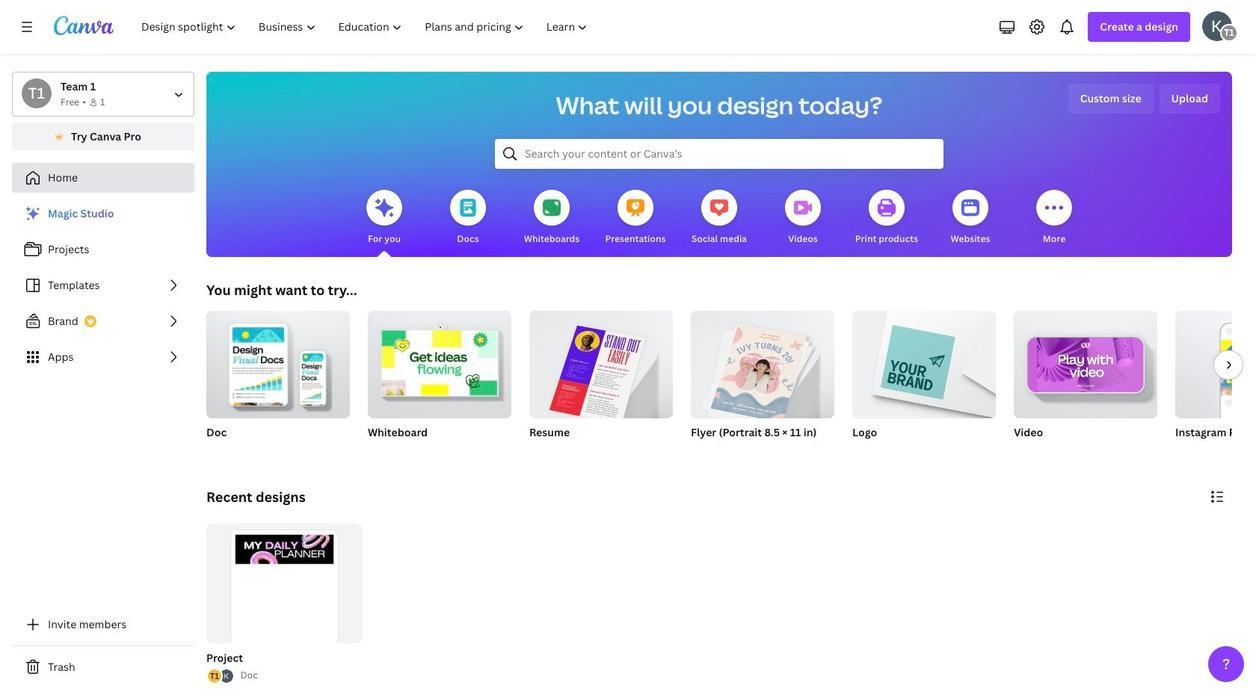 Task type: describe. For each thing, give the bounding box(es) containing it.
top level navigation element
[[132, 12, 601, 42]]

team 1 element inside switch to another team button
[[22, 79, 52, 108]]

kendall parks image
[[1202, 11, 1232, 41]]

team 1 image inside switch to another team button
[[22, 79, 52, 108]]

0 vertical spatial list
[[12, 199, 194, 372]]



Task type: locate. For each thing, give the bounding box(es) containing it.
0 vertical spatial team 1 image
[[1220, 24, 1238, 42]]

1 horizontal spatial list
[[206, 669, 234, 685]]

list
[[12, 199, 194, 372], [206, 669, 234, 685]]

1 vertical spatial team 1 element
[[22, 79, 52, 108]]

1 vertical spatial team 1 image
[[22, 79, 52, 108]]

0 horizontal spatial team 1 image
[[22, 79, 52, 108]]

0 vertical spatial team 1 element
[[1220, 24, 1238, 42]]

0 horizontal spatial team 1 element
[[22, 79, 52, 108]]

team 1 image
[[1220, 24, 1238, 42], [22, 79, 52, 108]]

1 horizontal spatial team 1 element
[[1220, 24, 1238, 42]]

1 vertical spatial list
[[206, 669, 234, 685]]

group
[[206, 305, 350, 459], [206, 305, 350, 419], [368, 305, 511, 459], [368, 305, 511, 419], [529, 305, 673, 459], [529, 305, 673, 425], [691, 305, 834, 459], [691, 305, 834, 423], [852, 311, 996, 459], [852, 311, 996, 419], [1014, 311, 1157, 459], [1175, 311, 1256, 459], [203, 524, 362, 685], [206, 524, 362, 683]]

1 horizontal spatial team 1 image
[[1220, 24, 1238, 42]]

team 1 element
[[1220, 24, 1238, 42], [22, 79, 52, 108]]

Switch to another team button
[[12, 72, 194, 117]]

None search field
[[495, 139, 944, 169]]

0 horizontal spatial list
[[12, 199, 194, 372]]

Search search field
[[525, 140, 914, 168]]



Task type: vqa. For each thing, say whether or not it's contained in the screenshot.
resources,
no



